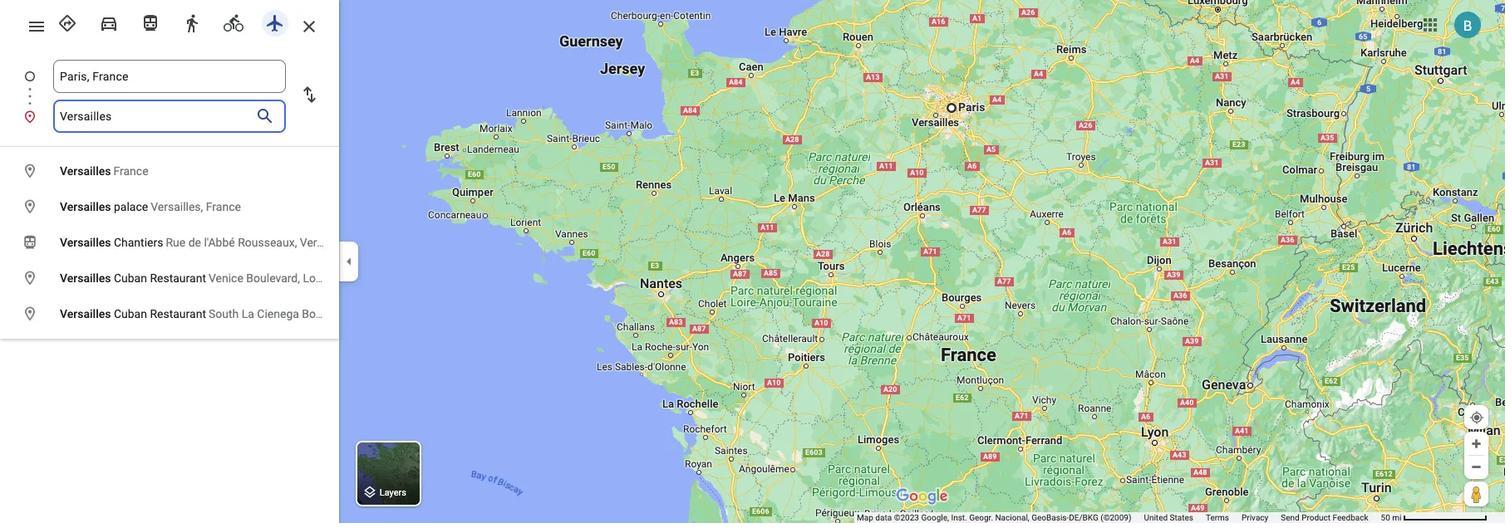 Task type: vqa. For each thing, say whether or not it's contained in the screenshot.
Driving image
yes



Task type: locate. For each thing, give the bounding box(es) containing it.
2 horizontal spatial france
[[355, 236, 390, 249]]

©2023
[[894, 514, 920, 523]]

los
[[303, 272, 322, 285], [359, 308, 378, 321]]

3 versailles from the top
[[60, 236, 111, 249]]

restaurant down rue
[[150, 272, 206, 285]]

boulevard, right 'cienega'
[[302, 308, 356, 321]]

layers
[[380, 488, 407, 499]]

privacy
[[1242, 514, 1269, 523]]

0 horizontal spatial ca
[[372, 272, 387, 285]]

0 vertical spatial restaurant
[[150, 272, 206, 285]]

2 none field from the top
[[60, 100, 251, 133]]

versailles,
[[151, 200, 203, 214], [300, 236, 353, 249]]

5 cell from the top
[[0, 301, 443, 328]]

2 vertical spatial france
[[355, 236, 390, 249]]

1 vertical spatial boulevard,
[[302, 308, 356, 321]]

map data ©2023 google, inst. geogr. nacional, geobasis-de/bkg (©2009)
[[857, 514, 1132, 523]]

0 vertical spatial versailles,
[[151, 200, 203, 214]]

1 versailles from the top
[[60, 165, 111, 178]]

none radio driving
[[91, 7, 126, 37]]

0 vertical spatial los
[[303, 272, 322, 285]]

1 vertical spatial ca
[[427, 308, 443, 321]]

boulevard, up 'cienega'
[[246, 272, 300, 285]]

terms
[[1206, 514, 1230, 523]]

0 horizontal spatial france
[[113, 165, 148, 178]]

list item down transit 'image'
[[0, 60, 339, 113]]

None field
[[60, 60, 279, 93], [60, 100, 251, 133]]

4 versailles from the top
[[60, 272, 111, 285]]

versailles, up collapse side panel image
[[300, 236, 353, 249]]

france up versailles chantiers rue de l'abbé rousseaux, versailles, france
[[206, 200, 241, 214]]

5 versailles from the top
[[60, 308, 111, 321]]

close directions image
[[299, 17, 319, 37]]

1 horizontal spatial boulevard,
[[302, 308, 356, 321]]

2 cuban from the top
[[114, 308, 147, 321]]

france up collapse side panel image
[[355, 236, 390, 249]]

list item down starting point paris, france field
[[0, 100, 339, 133]]

mi
[[1393, 514, 1402, 523]]

1 restaurant from the top
[[150, 272, 206, 285]]

geobasis-
[[1032, 514, 1069, 523]]

footer containing map data ©2023 google, inst. geogr. nacional, geobasis-de/bkg (©2009)
[[857, 513, 1382, 524]]

states
[[1170, 514, 1194, 523]]

product
[[1302, 514, 1331, 523]]

none radio transit
[[133, 7, 168, 37]]

cell down "versailles cuban restaurant venice boulevard, los angeles, ca"
[[0, 301, 443, 328]]

none radio best travel modes
[[50, 7, 85, 37]]

none radio right driving option
[[133, 7, 168, 37]]

1 vertical spatial los
[[359, 308, 378, 321]]

restaurant left the south
[[150, 308, 206, 321]]

angeles,
[[325, 272, 369, 285], [381, 308, 425, 321]]

de/bkg
[[1069, 514, 1099, 523]]

none field down starting point paris, france field
[[60, 100, 251, 133]]

1 vertical spatial none field
[[60, 100, 251, 133]]

footer inside google maps element
[[857, 513, 1382, 524]]

1 horizontal spatial los
[[359, 308, 378, 321]]

boulevard,
[[246, 272, 300, 285], [302, 308, 356, 321]]

google maps element
[[0, 0, 1506, 524]]

3 none radio from the left
[[133, 7, 168, 37]]

cell up versailles palace versailles, france
[[0, 158, 328, 185]]

0 vertical spatial angeles,
[[325, 272, 369, 285]]

1 horizontal spatial france
[[206, 200, 241, 214]]

versailles for versailles palace versailles, france
[[60, 200, 111, 214]]

2 list item from the top
[[0, 100, 339, 133]]

zoom in image
[[1471, 438, 1483, 451]]

france
[[113, 165, 148, 178], [206, 200, 241, 214], [355, 236, 390, 249]]

google,
[[922, 514, 949, 523]]

france up palace
[[113, 165, 148, 178]]

1 none field from the top
[[60, 60, 279, 93]]

cuban for versailles cuban restaurant south la cienega boulevard, los angeles, ca
[[114, 308, 147, 321]]

1 vertical spatial restaurant
[[150, 308, 206, 321]]

none radio right transit option
[[175, 7, 210, 37]]

1 vertical spatial versailles,
[[300, 236, 353, 249]]

versailles for versailles cuban restaurant venice boulevard, los angeles, ca
[[60, 272, 111, 285]]

versailles, up rue
[[151, 200, 203, 214]]

versailles for versailles cuban restaurant south la cienega boulevard, los angeles, ca
[[60, 308, 111, 321]]

None radio
[[216, 7, 251, 37]]

2 none radio from the left
[[91, 7, 126, 37]]

1 horizontal spatial versailles,
[[300, 236, 353, 249]]

none radio flights
[[258, 7, 293, 37]]

1 cuban from the top
[[114, 272, 147, 285]]

flights image
[[265, 13, 285, 33]]

2 restaurant from the top
[[150, 308, 206, 321]]

1 horizontal spatial angeles,
[[381, 308, 425, 321]]

versailles
[[60, 165, 111, 178], [60, 200, 111, 214], [60, 236, 111, 249], [60, 272, 111, 285], [60, 308, 111, 321]]

terms button
[[1206, 513, 1230, 524]]

none radio left driving option
[[50, 7, 85, 37]]

0 vertical spatial cuban
[[114, 272, 147, 285]]

none field up destination versailles field
[[60, 60, 279, 93]]

none radio walking
[[175, 7, 210, 37]]

0 horizontal spatial angeles,
[[325, 272, 369, 285]]

1 none radio from the left
[[50, 7, 85, 37]]

none radio left close directions image
[[258, 7, 293, 37]]

cuban
[[114, 272, 147, 285], [114, 308, 147, 321]]

grid
[[0, 154, 443, 333]]

map
[[857, 514, 874, 523]]

grid containing versailles
[[0, 154, 443, 333]]

0 horizontal spatial boulevard,
[[246, 272, 300, 285]]

restaurant
[[150, 272, 206, 285], [150, 308, 206, 321]]

nacional,
[[996, 514, 1030, 523]]

restaurant for venice boulevard, los angeles, ca
[[150, 272, 206, 285]]

footer
[[857, 513, 1382, 524]]

grid inside google maps element
[[0, 154, 443, 333]]

restaurant for south la cienega boulevard, los angeles, ca
[[150, 308, 206, 321]]

cuban for versailles cuban restaurant venice boulevard, los angeles, ca
[[114, 272, 147, 285]]

rue
[[166, 236, 186, 249]]

0 vertical spatial ca
[[372, 272, 387, 285]]

2 versailles from the top
[[60, 200, 111, 214]]

driving image
[[99, 13, 119, 33]]

south
[[209, 308, 239, 321]]

50
[[1382, 514, 1391, 523]]

0 vertical spatial france
[[113, 165, 148, 178]]

0 vertical spatial none field
[[60, 60, 279, 93]]

1 vertical spatial cuban
[[114, 308, 147, 321]]

None radio
[[50, 7, 85, 37], [91, 7, 126, 37], [133, 7, 168, 37], [175, 7, 210, 37], [258, 7, 293, 37]]

4 none radio from the left
[[175, 7, 210, 37]]

1 horizontal spatial ca
[[427, 308, 443, 321]]

cell
[[0, 158, 328, 185], [0, 194, 328, 221], [0, 229, 390, 257], [0, 265, 387, 293], [0, 301, 443, 328]]

1 vertical spatial france
[[206, 200, 241, 214]]

3 cell from the top
[[0, 229, 390, 257]]

ca
[[372, 272, 387, 285], [427, 308, 443, 321]]

cell up "versailles cuban restaurant venice boulevard, los angeles, ca"
[[0, 229, 390, 257]]

versailles palace versailles, france
[[60, 200, 241, 214]]

palace
[[114, 200, 148, 214]]

cell down de at the top of page
[[0, 265, 387, 293]]

cell up rue
[[0, 194, 328, 221]]

de
[[188, 236, 201, 249]]

none radio left transit option
[[91, 7, 126, 37]]

0 horizontal spatial los
[[303, 272, 322, 285]]

(©2009)
[[1101, 514, 1132, 523]]

list item
[[0, 60, 339, 113], [0, 100, 339, 133]]

versailles for versailles chantiers rue de l'abbé rousseaux, versailles, france
[[60, 236, 111, 249]]

versailles cuban restaurant venice boulevard, los angeles, ca
[[60, 272, 387, 285]]

show street view coverage image
[[1465, 482, 1489, 507]]

1 cell from the top
[[0, 158, 328, 185]]

chantiers
[[114, 236, 163, 249]]

list
[[0, 60, 339, 133]]

5 none radio from the left
[[258, 7, 293, 37]]



Task type: describe. For each thing, give the bounding box(es) containing it.
privacy button
[[1242, 513, 1269, 524]]

rousseaux,
[[238, 236, 297, 249]]

1 vertical spatial angeles,
[[381, 308, 425, 321]]

versailles for versailles france
[[60, 165, 111, 178]]

50 mi
[[1382, 514, 1402, 523]]

cienega
[[257, 308, 299, 321]]

1 list item from the top
[[0, 60, 339, 113]]

show your location image
[[1470, 411, 1485, 426]]

l'abbé
[[204, 236, 235, 249]]

cycling image
[[224, 13, 244, 33]]

collapse side panel image
[[340, 253, 358, 271]]

Starting point Paris, France field
[[60, 67, 279, 86]]

50 mi button
[[1382, 514, 1488, 523]]

0 horizontal spatial versailles,
[[151, 200, 203, 214]]

versailles chantiers rue de l'abbé rousseaux, versailles, france
[[60, 236, 390, 249]]

send
[[1281, 514, 1300, 523]]

send product feedback button
[[1281, 513, 1369, 524]]

2 cell from the top
[[0, 194, 328, 221]]

data
[[876, 514, 892, 523]]

inst.
[[951, 514, 968, 523]]

send product feedback
[[1281, 514, 1369, 523]]

Destination Versailles field
[[60, 106, 251, 126]]

4 cell from the top
[[0, 265, 387, 293]]

none field destination versailles
[[60, 100, 251, 133]]

0 vertical spatial boulevard,
[[246, 272, 300, 285]]

versailles cuban restaurant south la cienega boulevard, los angeles, ca
[[60, 308, 443, 321]]

walking image
[[182, 13, 202, 33]]

united
[[1144, 514, 1168, 523]]

none field starting point paris, france
[[60, 60, 279, 93]]

best travel modes image
[[57, 13, 77, 33]]

reverse starting point and destination image
[[299, 85, 319, 105]]

zoom out image
[[1471, 461, 1483, 474]]

united states button
[[1144, 513, 1194, 524]]

feedback
[[1333, 514, 1369, 523]]

geogr.
[[970, 514, 994, 523]]

united states
[[1144, 514, 1194, 523]]

list inside google maps element
[[0, 60, 339, 133]]

transit image
[[141, 13, 160, 33]]

versailles france
[[60, 165, 148, 178]]

la
[[242, 308, 254, 321]]

venice
[[209, 272, 243, 285]]

none radio inside google maps element
[[216, 7, 251, 37]]



